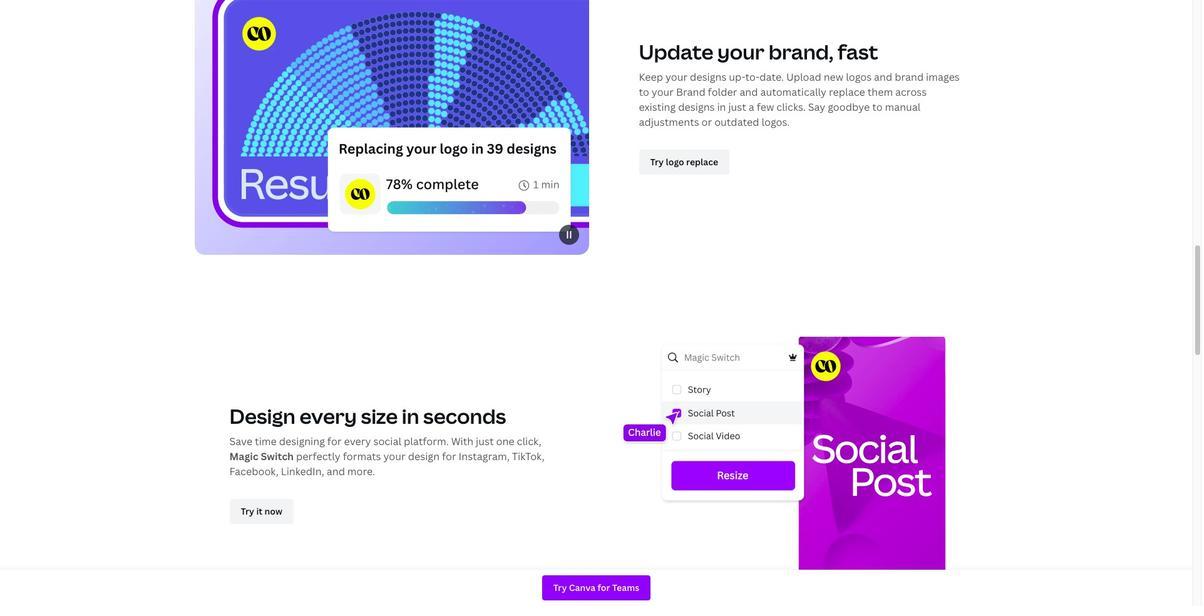 Task type: vqa. For each thing, say whether or not it's contained in the screenshot.
topmost For
yes



Task type: locate. For each thing, give the bounding box(es) containing it.
linkedin,
[[281, 465, 324, 478]]

and up a
[[740, 85, 758, 99]]

for down with at the bottom left of page
[[442, 450, 456, 463]]

clicks.
[[777, 100, 806, 114]]

size
[[361, 403, 398, 430]]

1 horizontal spatial in
[[718, 100, 726, 114]]

0 horizontal spatial and
[[327, 465, 345, 478]]

0 vertical spatial in
[[718, 100, 726, 114]]

brand
[[895, 70, 924, 84]]

design
[[408, 450, 440, 463]]

and
[[875, 70, 893, 84], [740, 85, 758, 99], [327, 465, 345, 478]]

every up designing
[[300, 403, 357, 430]]

brand,
[[769, 38, 834, 65]]

designing
[[279, 435, 325, 448]]

designs up folder
[[690, 70, 727, 84]]

in down folder
[[718, 100, 726, 114]]

in up platform. on the bottom of the page
[[402, 403, 419, 430]]

upload
[[787, 70, 822, 84]]

and up them
[[875, 70, 893, 84]]

0 vertical spatial designs
[[690, 70, 727, 84]]

say
[[809, 100, 826, 114]]

seconds
[[424, 403, 506, 430]]

just left a
[[729, 100, 747, 114]]

to down them
[[873, 100, 883, 114]]

0 vertical spatial just
[[729, 100, 747, 114]]

1 vertical spatial to
[[873, 100, 883, 114]]

instagram,
[[459, 450, 510, 463]]

save
[[230, 435, 253, 448]]

0 vertical spatial to
[[639, 85, 650, 99]]

automatically
[[761, 85, 827, 99]]

logos.
[[762, 115, 790, 129]]

fast
[[838, 38, 879, 65]]

to down keep
[[639, 85, 650, 99]]

for up the perfectly
[[328, 435, 342, 448]]

designs down brand
[[679, 100, 715, 114]]

0 horizontal spatial for
[[328, 435, 342, 448]]

0 vertical spatial for
[[328, 435, 342, 448]]

every
[[300, 403, 357, 430], [344, 435, 371, 448]]

new
[[824, 70, 844, 84]]

1 vertical spatial designs
[[679, 100, 715, 114]]

1 horizontal spatial for
[[442, 450, 456, 463]]

and down the perfectly
[[327, 465, 345, 478]]

just
[[729, 100, 747, 114], [476, 435, 494, 448]]

click,
[[517, 435, 542, 448]]

1 vertical spatial every
[[344, 435, 371, 448]]

0 horizontal spatial in
[[402, 403, 419, 430]]

0 horizontal spatial to
[[639, 85, 650, 99]]

platform.
[[404, 435, 449, 448]]

1 vertical spatial for
[[442, 450, 456, 463]]

for
[[328, 435, 342, 448], [442, 450, 456, 463]]

1 vertical spatial just
[[476, 435, 494, 448]]

every up "formats"
[[344, 435, 371, 448]]

magic
[[230, 450, 259, 463]]

1 vertical spatial in
[[402, 403, 419, 430]]

keep
[[639, 70, 663, 84]]

your up up- on the top right
[[718, 38, 765, 65]]

in inside "update your brand, fast keep your designs up-to-date. upload new logos and brand images to your brand folder and automatically replace them across existing designs in just a few clicks. say goodbye to manual adjustments or outdated logos."
[[718, 100, 726, 114]]

outdated
[[715, 115, 760, 129]]

2 horizontal spatial and
[[875, 70, 893, 84]]

goodbye
[[828, 100, 870, 114]]

manual
[[885, 100, 921, 114]]

in
[[718, 100, 726, 114], [402, 403, 419, 430]]

your down social
[[384, 450, 406, 463]]

adjustments
[[639, 115, 700, 129]]

across
[[896, 85, 927, 99]]

design every size in seconds
[[230, 403, 506, 430]]

to
[[639, 85, 650, 99], [873, 100, 883, 114]]

designs
[[690, 70, 727, 84], [679, 100, 715, 114]]

replace
[[829, 85, 866, 99]]

perfectly formats your design for instagram, tiktok, facebook, linkedin, and more.
[[230, 450, 545, 478]]

few
[[757, 100, 775, 114]]

1 horizontal spatial just
[[729, 100, 747, 114]]

1 horizontal spatial to
[[873, 100, 883, 114]]

update your brand, fast keep your designs up-to-date. upload new logos and brand images to your brand folder and automatically replace them across existing designs in just a few clicks. say goodbye to manual adjustments or outdated logos.
[[639, 38, 960, 129]]

up-
[[729, 70, 746, 84]]

them
[[868, 85, 893, 99]]

2 vertical spatial and
[[327, 465, 345, 478]]

brand
[[677, 85, 706, 99]]

just up instagram,
[[476, 435, 494, 448]]

logos
[[846, 70, 872, 84]]

1 vertical spatial and
[[740, 85, 758, 99]]

your
[[718, 38, 765, 65], [666, 70, 688, 84], [652, 85, 674, 99], [384, 450, 406, 463]]

0 vertical spatial and
[[875, 70, 893, 84]]

1 horizontal spatial and
[[740, 85, 758, 99]]

0 horizontal spatial just
[[476, 435, 494, 448]]



Task type: describe. For each thing, give the bounding box(es) containing it.
with
[[451, 435, 474, 448]]

switch
[[261, 450, 294, 463]]

save time designing for every social platform. with just one click, magic switch
[[230, 435, 542, 463]]

perfectly
[[296, 450, 341, 463]]

0 vertical spatial every
[[300, 403, 357, 430]]

your up existing
[[652, 85, 674, 99]]

one
[[496, 435, 515, 448]]

to-
[[746, 70, 760, 84]]

update
[[639, 38, 714, 65]]

formats
[[343, 450, 381, 463]]

existing
[[639, 100, 676, 114]]

every inside save time designing for every social platform. with just one click, magic switch
[[344, 435, 371, 448]]

design
[[230, 403, 296, 430]]

folder
[[708, 85, 738, 99]]

time
[[255, 435, 277, 448]]

your inside the perfectly formats your design for instagram, tiktok, facebook, linkedin, and more.
[[384, 450, 406, 463]]

just inside "update your brand, fast keep your designs up-to-date. upload new logos and brand images to your brand folder and automatically replace them across existing designs in just a few clicks. say goodbye to manual adjustments or outdated logos."
[[729, 100, 747, 114]]

date.
[[760, 70, 784, 84]]

or
[[702, 115, 712, 129]]

and inside the perfectly formats your design for instagram, tiktok, facebook, linkedin, and more.
[[327, 465, 345, 478]]

images
[[927, 70, 960, 84]]

facebook,
[[230, 465, 279, 478]]

for inside the perfectly formats your design for instagram, tiktok, facebook, linkedin, and more.
[[442, 450, 456, 463]]

for inside save time designing for every social platform. with just one click, magic switch
[[328, 435, 342, 448]]

a
[[749, 100, 755, 114]]

just inside save time designing for every social platform. with just one click, magic switch
[[476, 435, 494, 448]]

tiktok,
[[512, 450, 545, 463]]

more.
[[348, 465, 375, 478]]

your up brand
[[666, 70, 688, 84]]

social
[[374, 435, 402, 448]]



